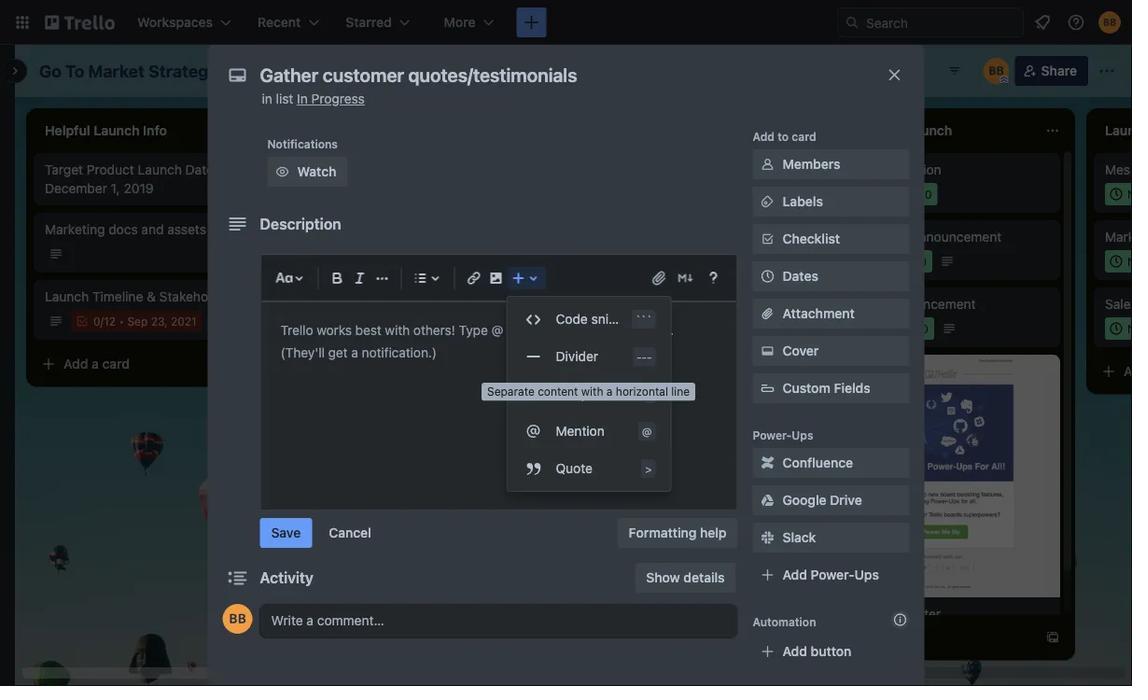 Task type: vqa. For each thing, say whether or not it's contained in the screenshot.
Marketing to the left
yes



Task type: locate. For each thing, give the bounding box(es) containing it.
on inside 'link'
[[428, 162, 443, 177]]

sm image down power-ups
[[758, 454, 777, 472]]

1 vertical spatial sm image
[[758, 454, 777, 472]]

a down 0 / 12 • sep 23, 2021
[[92, 356, 99, 371]]

labels
[[783, 194, 823, 209]]

a inside tooltip
[[607, 385, 613, 398]]

1 horizontal spatial on
[[481, 229, 497, 245]]

23, right sep
[[151, 315, 168, 328]]

promotion
[[880, 162, 941, 177]]

23,
[[151, 315, 168, 328], [881, 322, 898, 335]]

code snippet image
[[522, 308, 545, 330]]

power- up email
[[811, 567, 855, 582]]

members
[[783, 156, 840, 172]]

google
[[783, 492, 827, 508]]

add a card button down "newsletter"
[[829, 623, 1038, 652]]

marketing down december
[[45, 222, 105, 237]]

0 vertical spatial /
[[339, 273, 343, 287]]

/ for 12
[[100, 315, 104, 328]]

marketing down assorted
[[360, 248, 420, 263]]

blog post - announcement
[[840, 229, 1002, 245]]

2 horizontal spatial add a card button
[[829, 623, 1038, 652]]

on for references
[[481, 229, 497, 245]]

1 horizontal spatial 23,
[[881, 322, 898, 335]]

@
[[642, 425, 652, 438]]

text styles image
[[273, 267, 295, 289]]

```
[[636, 313, 652, 326]]

2 horizontal spatial add a card
[[859, 630, 925, 645]]

card for blog post - announcement
[[897, 630, 925, 645]]

None checkbox
[[1105, 183, 1132, 205], [1105, 250, 1132, 273], [1105, 317, 1132, 340], [1105, 183, 1132, 205], [1105, 250, 1132, 273], [1105, 317, 1132, 340]]

product
[[87, 162, 134, 177]]

jul
[[862, 255, 878, 268], [862, 322, 878, 335]]

on inside update assorted references on existing marketing pages
[[481, 229, 497, 245]]

assets
[[167, 222, 206, 237]]

aug
[[862, 188, 883, 201]]

3
[[343, 273, 350, 287]]

add a card button down lists image
[[299, 308, 508, 338]]

1 horizontal spatial 0
[[332, 273, 339, 287]]

0 horizontal spatial /
[[100, 315, 104, 328]]

1 vertical spatial launch
[[45, 289, 89, 304]]

more formatting image
[[371, 267, 393, 289]]

2 jul from the top
[[862, 322, 878, 335]]

menu containing code snippet
[[507, 301, 671, 487]]

-
[[901, 229, 907, 245], [636, 350, 642, 363], [642, 350, 647, 363], [647, 350, 652, 363]]

stakeholders
[[159, 289, 238, 304]]

&
[[147, 289, 156, 304]]

1 sm image from the top
[[758, 155, 777, 174]]

sm image
[[758, 155, 777, 174], [758, 454, 777, 472]]

0 vertical spatial 2020
[[904, 188, 932, 201]]

a down email newsletter
[[887, 630, 894, 645]]

jul for app
[[862, 322, 878, 335]]

add power-ups link
[[753, 560, 910, 590]]

attachment
[[783, 306, 855, 321]]

marketing inside update assorted references on existing marketing pages
[[360, 248, 420, 263]]

sm image inside cover link
[[758, 342, 777, 360]]

slack
[[783, 530, 816, 545]]

1 jul from the top
[[862, 255, 878, 268]]

separate content with a horizontal line
[[487, 385, 690, 398]]

1 vertical spatial marketing
[[360, 248, 420, 263]]

0 vertical spatial jul
[[862, 255, 878, 268]]

/ left italic ⌘i image
[[339, 273, 343, 287]]

sm image inside members link
[[758, 155, 777, 174]]

power-
[[753, 428, 792, 441], [811, 567, 855, 582]]

sm image left the watch
[[273, 162, 292, 181]]

sm image down add to card at right
[[758, 155, 777, 174]]

0 left 12
[[93, 315, 100, 328]]

help
[[700, 525, 727, 540]]

switch to… image
[[13, 13, 32, 32]]

horizontal
[[616, 385, 668, 398]]

on up the image on the left top
[[481, 229, 497, 245]]

a for update
[[357, 315, 364, 330]]

emoji image
[[522, 383, 545, 405]]

1 vertical spatial jul
[[862, 322, 878, 335]]

launch timeline & stakeholders
[[45, 289, 238, 304]]

0 horizontal spatial add a card
[[63, 356, 130, 371]]

0 horizontal spatial bob builder (bobbuilder40) image
[[223, 604, 252, 634]]

2021
[[171, 315, 197, 328]]

cancel button
[[318, 518, 382, 548]]

checklist link
[[753, 224, 910, 254]]

card down "newsletter"
[[897, 630, 925, 645]]

2 sm image from the top
[[758, 454, 777, 472]]

2 vertical spatial add a card
[[859, 630, 925, 645]]

2020 inside option
[[901, 322, 928, 335]]

/pricing
[[447, 162, 492, 177]]

1 horizontal spatial /
[[339, 273, 343, 287]]

date:
[[185, 162, 217, 177]]

watch
[[297, 164, 336, 179]]

bold ⌘b image
[[326, 267, 349, 289]]

0 vertical spatial marketing
[[45, 222, 105, 237]]

social
[[840, 162, 876, 177]]

card for update assorted references on existing marketing pages
[[367, 315, 395, 330]]

0 vertical spatial on
[[428, 162, 443, 177]]

1 horizontal spatial marketing
[[360, 248, 420, 263]]

Write a comment text field
[[260, 604, 738, 637]]

1 vertical spatial create from template… image
[[250, 357, 265, 371]]

0 vertical spatial 0
[[332, 273, 339, 287]]

fix alignment issue on /pricing link
[[310, 161, 526, 179]]

2020 right 19, at the top
[[899, 255, 927, 268]]

1 vertical spatial ups
[[855, 567, 879, 582]]

Jul 19, 2020 checkbox
[[840, 250, 933, 273]]

alignment
[[331, 162, 390, 177]]

0 vertical spatial add a card button
[[299, 308, 508, 338]]

/ left '•'
[[100, 315, 104, 328]]

a down italic ⌘i image
[[357, 315, 364, 330]]

launch left the timeline
[[45, 289, 89, 304]]

primary element
[[0, 0, 1132, 45]]

0 horizontal spatial marketing
[[45, 222, 105, 237]]

0 horizontal spatial add a card button
[[34, 349, 243, 379]]

quote
[[556, 461, 593, 476]]

in
[[297, 91, 308, 106]]

sm image left google
[[758, 491, 777, 510]]

a
[[357, 315, 364, 330], [92, 356, 99, 371], [607, 385, 613, 398], [887, 630, 894, 645]]

card
[[792, 130, 816, 143], [367, 315, 395, 330], [102, 356, 130, 371], [897, 630, 925, 645]]

0 for 0 / 3
[[332, 273, 339, 287]]

editor toolbar toolbar
[[269, 263, 728, 491]]

progress
[[311, 91, 365, 106]]

0 vertical spatial announcement
[[910, 229, 1002, 245]]

jul inside checkbox
[[862, 255, 878, 268]]

1 vertical spatial add a card
[[63, 356, 130, 371]]

target product launch date: december 1, 2019 link
[[45, 161, 261, 198]]

watch button
[[267, 157, 348, 187]]

1 horizontal spatial launch
[[138, 162, 182, 177]]

ups up confluence
[[792, 428, 813, 441]]

1 vertical spatial add a card button
[[34, 349, 243, 379]]

1 horizontal spatial add a card button
[[299, 308, 508, 338]]

card down more formatting icon on the top left of page
[[367, 315, 395, 330]]

0 vertical spatial create from template… image
[[515, 315, 530, 330]]

sm image for members
[[758, 155, 777, 174]]

2020 for promotion
[[904, 188, 932, 201]]

cancel
[[329, 525, 371, 540]]

1 vertical spatial /
[[100, 315, 104, 328]]

1 vertical spatial 2020
[[899, 255, 927, 268]]

add a card for docs
[[63, 356, 130, 371]]

update
[[310, 229, 354, 245]]

sm image for google drive
[[758, 491, 777, 510]]

sm image inside labels link
[[758, 192, 777, 211]]

0 vertical spatial ups
[[792, 428, 813, 441]]

0
[[332, 273, 339, 287], [93, 315, 100, 328]]

2 vertical spatial 2020
[[901, 322, 928, 335]]

0 vertical spatial sm image
[[758, 155, 777, 174]]

sm image left cover
[[758, 342, 777, 360]]

separate content with a horizontal line tooltip
[[482, 383, 696, 401]]

2 horizontal spatial create from template… image
[[1045, 630, 1060, 645]]

cover
[[783, 343, 819, 358]]

dates button
[[753, 261, 910, 291]]

sm image
[[273, 162, 292, 181], [758, 192, 777, 211], [758, 230, 777, 248], [758, 342, 777, 360], [758, 491, 777, 510], [758, 528, 777, 547]]

to
[[65, 61, 84, 81]]

23, down in-app announcement on the top right of page
[[881, 322, 898, 335]]

0 vertical spatial launch
[[138, 162, 182, 177]]

1 horizontal spatial power-
[[811, 567, 855, 582]]

sm image for checklist
[[758, 230, 777, 248]]

attach and insert link image
[[650, 269, 669, 287]]

create from template… image
[[515, 315, 530, 330], [250, 357, 265, 371], [1045, 630, 1060, 645]]

0 horizontal spatial create from template… image
[[250, 357, 265, 371]]

add a card for assorted
[[329, 315, 395, 330]]

announcement up jul 19, 2020
[[910, 229, 1002, 245]]

a right with
[[607, 385, 613, 398]]

add a card button
[[299, 308, 508, 338], [34, 349, 243, 379], [829, 623, 1038, 652]]

add a card button down sep
[[34, 349, 243, 379]]

labels link
[[753, 187, 910, 217]]

add a card down italic ⌘i image
[[329, 315, 395, 330]]

issue
[[393, 162, 425, 177]]

marketing docs and assets link
[[45, 220, 261, 239]]

existing
[[310, 248, 356, 263]]

add a card for post
[[859, 630, 925, 645]]

card down '•'
[[102, 356, 130, 371]]

•
[[119, 315, 124, 328]]

0 vertical spatial add a card
[[329, 315, 395, 330]]

2 vertical spatial create from template… image
[[1045, 630, 1060, 645]]

1 vertical spatial 0
[[93, 315, 100, 328]]

jul down app
[[862, 322, 878, 335]]

2 vertical spatial add a card button
[[829, 623, 1038, 652]]

1 horizontal spatial bob builder (bobbuilder40) image
[[983, 58, 1010, 84]]

2020 inside checkbox
[[904, 188, 932, 201]]

add a card down email newsletter
[[859, 630, 925, 645]]

italic ⌘i image
[[349, 267, 371, 289]]

sm image left create from template… image
[[758, 230, 777, 248]]

2020 right 21,
[[904, 188, 932, 201]]

jul left 19, at the top
[[862, 255, 878, 268]]

1 horizontal spatial add a card
[[329, 315, 395, 330]]

sm image left labels
[[758, 192, 777, 211]]

None text field
[[251, 58, 867, 91]]

1 horizontal spatial ups
[[855, 567, 879, 582]]

board button
[[377, 56, 477, 86]]

social promotion link
[[840, 161, 1049, 179]]

add a card button for and
[[34, 349, 243, 379]]

sm image left slack
[[758, 528, 777, 547]]

board
[[408, 63, 445, 78]]

power- up confluence
[[753, 428, 792, 441]]

sm image inside watch button
[[273, 162, 292, 181]]

2020 down in-app announcement on the top right of page
[[901, 322, 928, 335]]

1 horizontal spatial create from template… image
[[515, 315, 530, 330]]

bob builder (bobbuilder40) image
[[983, 58, 1010, 84], [223, 604, 252, 634]]

>
[[645, 462, 652, 475]]

0 horizontal spatial power-
[[753, 428, 792, 441]]

on right issue
[[428, 162, 443, 177]]

0 horizontal spatial on
[[428, 162, 443, 177]]

1 vertical spatial announcement
[[885, 296, 976, 312]]

sm image for slack
[[758, 528, 777, 547]]

launch up 2019 on the top
[[138, 162, 182, 177]]

jul inside option
[[862, 322, 878, 335]]

2020 inside checkbox
[[899, 255, 927, 268]]

19,
[[881, 255, 896, 268]]

app
[[857, 296, 881, 312]]

on for issue
[[428, 162, 443, 177]]

add a card down 12
[[63, 356, 130, 371]]

2020 for app
[[901, 322, 928, 335]]

1 vertical spatial on
[[481, 229, 497, 245]]

on
[[428, 162, 443, 177], [481, 229, 497, 245]]

card right to
[[792, 130, 816, 143]]

announcement up jul 23, 2020 at right top
[[885, 296, 976, 312]]

social promotion
[[840, 162, 941, 177]]

sm image for watch
[[273, 162, 292, 181]]

23, inside option
[[881, 322, 898, 335]]

update assorted references on existing marketing pages link
[[310, 228, 526, 265]]

ups up email
[[855, 567, 879, 582]]

/ for 3
[[339, 273, 343, 287]]

sm image for cover
[[758, 342, 777, 360]]

0 left 3
[[332, 273, 339, 287]]

0 horizontal spatial launch
[[45, 289, 89, 304]]

menu
[[507, 301, 671, 487]]

launch
[[138, 162, 182, 177], [45, 289, 89, 304]]

show
[[646, 570, 680, 585]]

Main content area, start typing to enter text. text field
[[280, 319, 717, 364]]

0 horizontal spatial 0
[[93, 315, 100, 328]]

sm image inside checklist link
[[758, 230, 777, 248]]



Task type: describe. For each thing, give the bounding box(es) containing it.
fix alignment issue on /pricing
[[310, 162, 492, 177]]

link image
[[462, 267, 485, 289]]

add a card button for references
[[299, 308, 508, 338]]

show menu image
[[1098, 62, 1116, 80]]

open information menu image
[[1067, 13, 1086, 32]]

0 vertical spatial bob builder (bobbuilder40) image
[[983, 58, 1010, 84]]

---
[[636, 350, 652, 363]]

in progress link
[[297, 91, 365, 106]]

power ups image
[[880, 63, 895, 78]]

create from template… image for update assorted references on existing marketing pages
[[515, 315, 530, 330]]

email newsletter
[[840, 606, 941, 622]]

button
[[811, 644, 852, 659]]

in-app announcement link
[[840, 295, 1049, 314]]

create from template… image for blog post - announcement
[[1045, 630, 1060, 645]]

snippet
[[591, 311, 636, 327]]

lists image
[[409, 267, 432, 289]]

custom fields button
[[753, 379, 910, 398]]

jul 19, 2020
[[862, 255, 927, 268]]

share button
[[1015, 56, 1088, 86]]

0 notifications image
[[1031, 11, 1054, 34]]

mention image
[[522, 420, 545, 442]]

market
[[88, 61, 145, 81]]

in-
[[840, 296, 857, 312]]

quote image
[[522, 457, 545, 480]]

emoji
[[556, 386, 588, 401]]

and
[[141, 222, 164, 237]]

share
[[1041, 63, 1077, 78]]

1,
[[111, 181, 120, 196]]

target
[[45, 162, 83, 177]]

mark link
[[1105, 228, 1132, 246]]

sep
[[127, 315, 148, 328]]

Board name text field
[[30, 56, 306, 86]]

assorted
[[358, 229, 410, 245]]

a for marketing
[[92, 356, 99, 371]]

go
[[39, 61, 62, 81]]

divider
[[556, 349, 598, 364]]

marketing docs and assets
[[45, 222, 206, 237]]

create from template… image
[[780, 222, 795, 237]]

0 for 0 / 12 • sep 23, 2021
[[93, 315, 100, 328]]

description
[[260, 215, 341, 233]]

launch inside target product launch date: december 1, 2019
[[138, 162, 182, 177]]

attachment button
[[753, 299, 910, 329]]

0 vertical spatial power-
[[753, 428, 792, 441]]

pages
[[424, 248, 460, 263]]

1 vertical spatial power-
[[811, 567, 855, 582]]

Search field
[[860, 8, 1023, 36]]

view markdown image
[[676, 269, 695, 287]]

Aug 21, 2020 checkbox
[[840, 183, 938, 205]]

12
[[104, 315, 116, 328]]

fix
[[310, 162, 327, 177]]

in list in progress
[[262, 91, 365, 106]]

jul for post
[[862, 255, 878, 268]]

newsletter
[[876, 606, 941, 622]]

2020 for post
[[899, 255, 927, 268]]

checklist
[[783, 231, 840, 246]]

mess
[[1105, 162, 1132, 177]]

save button
[[260, 518, 312, 548]]

create from template… image for marketing docs and assets
[[250, 357, 265, 371]]

code
[[556, 311, 588, 327]]

post
[[871, 229, 897, 245]]

formatting help
[[629, 525, 727, 540]]

email newsletter link
[[840, 605, 1049, 623]]

0 horizontal spatial 23,
[[151, 315, 168, 328]]

1 vertical spatial bob builder (bobbuilder40) image
[[223, 604, 252, 634]]

in
[[262, 91, 272, 106]]

google drive
[[783, 492, 862, 508]]

template
[[222, 61, 296, 81]]

workspace visible image
[[350, 63, 365, 78]]

menu inside "editor toolbar" toolbar
[[507, 301, 671, 487]]

code snippet ```
[[556, 311, 652, 327]]

formatting help link
[[618, 518, 738, 548]]

update assorted references on existing marketing pages
[[310, 229, 497, 263]]

mess link
[[1105, 161, 1132, 179]]

confluence
[[783, 455, 853, 470]]

notifications
[[267, 137, 338, 150]]

0 horizontal spatial ups
[[792, 428, 813, 441]]

strategy
[[148, 61, 218, 81]]

create board or workspace image
[[522, 13, 541, 32]]

email
[[840, 606, 872, 622]]

automation
[[753, 615, 816, 628]]

formatting
[[629, 525, 697, 540]]

december
[[45, 181, 107, 196]]

open help dialog image
[[702, 267, 725, 289]]

with
[[581, 385, 603, 398]]

dates
[[783, 268, 818, 284]]

sm image for labels
[[758, 192, 777, 211]]

references
[[414, 229, 478, 245]]

in-app announcement
[[840, 296, 976, 312]]

sales
[[1105, 296, 1132, 312]]

blog
[[840, 229, 867, 245]]

21,
[[886, 188, 901, 201]]

drive
[[830, 492, 862, 508]]

blog post - announcement link
[[840, 228, 1049, 246]]

image image
[[485, 267, 507, 289]]

to
[[778, 130, 789, 143]]

activity
[[260, 569, 314, 587]]

Jul 23, 2020 checkbox
[[840, 317, 934, 340]]

add button
[[783, 644, 852, 659]]

search image
[[845, 15, 860, 30]]

docs
[[108, 222, 138, 237]]

custom
[[783, 380, 831, 396]]

0 / 12 • sep 23, 2021
[[93, 315, 197, 328]]

separate
[[487, 385, 535, 398]]

divider image
[[522, 345, 545, 368]]

:
[[649, 387, 652, 400]]

add a card button for -
[[829, 623, 1038, 652]]

bob builder (bobbuilder40) image
[[1099, 11, 1121, 34]]

add to card
[[753, 130, 816, 143]]

mark
[[1105, 229, 1132, 245]]

show details
[[646, 570, 725, 585]]

card for marketing docs and assets
[[102, 356, 130, 371]]

a for blog
[[887, 630, 894, 645]]

save
[[271, 525, 301, 540]]

custom fields
[[783, 380, 870, 396]]

add button button
[[753, 637, 910, 666]]

star or unstar board image
[[317, 63, 332, 78]]

timeline
[[92, 289, 143, 304]]

add power-ups
[[783, 567, 879, 582]]

fields
[[834, 380, 870, 396]]

sm image for confluence
[[758, 454, 777, 472]]

go to market strategy template
[[39, 61, 296, 81]]



